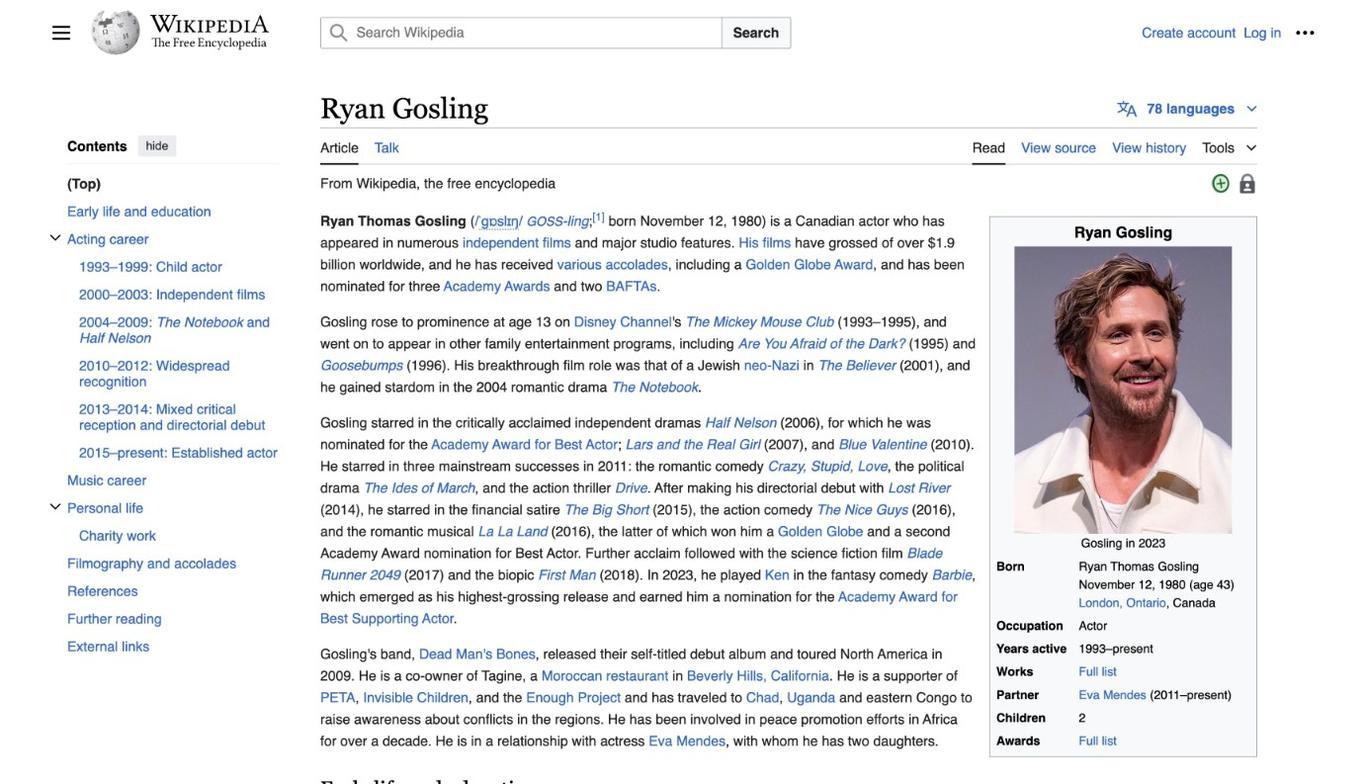 Task type: vqa. For each thing, say whether or not it's contained in the screenshot.
Menu 'IMAGE' on the left top
yes



Task type: describe. For each thing, give the bounding box(es) containing it.
2 x small image from the top
[[49, 501, 61, 513]]

page semi-protected image
[[1238, 173, 1258, 193]]

language progressive image
[[1118, 99, 1138, 118]]

this is a good article. click here for more information. image
[[1211, 173, 1230, 193]]

menu image
[[51, 23, 71, 43]]

personal tools navigation
[[1142, 17, 1321, 48]]

1 x small image from the top
[[49, 232, 61, 244]]



Task type: locate. For each thing, give the bounding box(es) containing it.
wikipedia image
[[150, 15, 269, 33]]

the free encyclopedia image
[[152, 38, 267, 50]]

None search field
[[297, 17, 1142, 48]]

main content
[[312, 89, 1315, 784]]

log in and more options image
[[1296, 23, 1315, 43]]

0 vertical spatial x small image
[[49, 232, 61, 244]]

x small image
[[49, 232, 61, 244], [49, 501, 61, 513]]

1 vertical spatial x small image
[[49, 501, 61, 513]]

Search Wikipedia search field
[[320, 17, 723, 48]]



